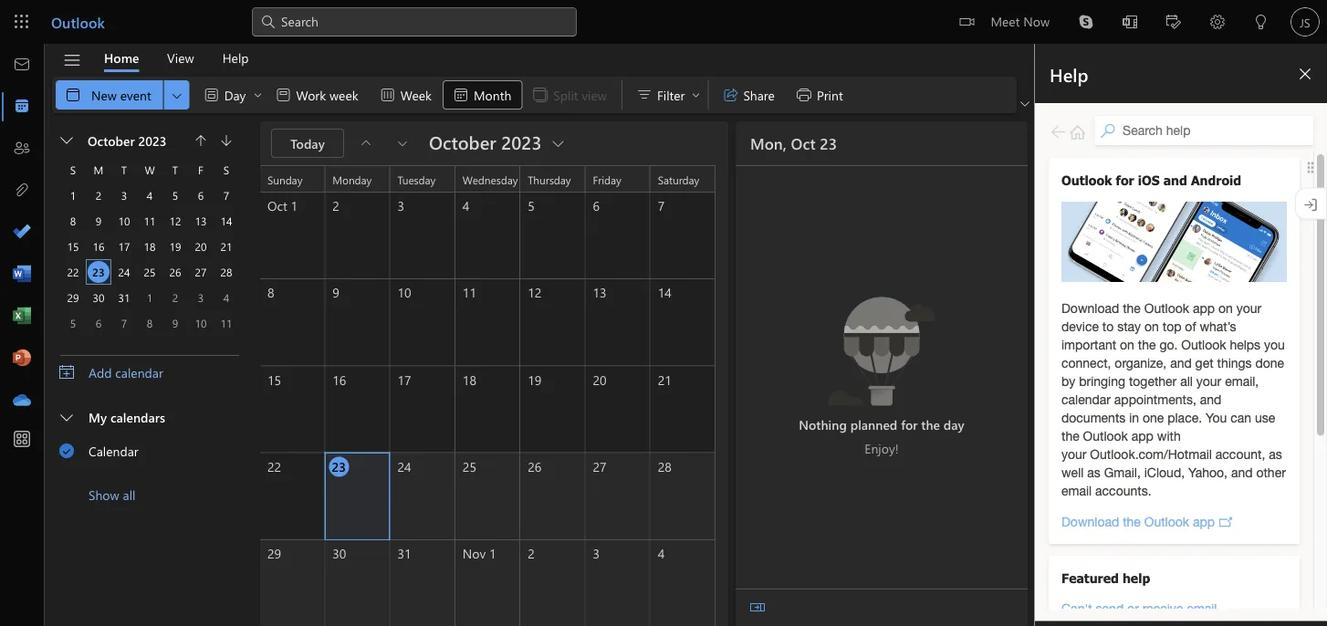 Task type: vqa. For each thing, say whether or not it's contained in the screenshot.


Task type: describe. For each thing, give the bounding box(es) containing it.
30 inside button
[[93, 290, 105, 305]]

share group
[[713, 77, 854, 110]]

2 vertical spatial 11
[[221, 316, 232, 331]]

1 horizontal spatial 19
[[528, 371, 542, 388]]

30 button
[[88, 287, 110, 309]]

oct inside agenda view section
[[791, 133, 816, 154]]

2 horizontal spatial 6
[[593, 197, 600, 214]]

0 vertical spatial 7 button
[[215, 184, 237, 206]]

saturday element
[[214, 157, 239, 183]]

friday element
[[188, 157, 214, 183]]

1 down sunday 'element'
[[70, 188, 76, 203]]

1 horizontal spatial 31
[[398, 545, 411, 562]]

 button
[[214, 128, 239, 153]]

23 button
[[88, 261, 110, 283]]

nothing
[[799, 416, 847, 433]]

 button
[[1108, 0, 1152, 46]]

21 inside 21 button
[[221, 239, 232, 254]]

25 inside 25 button
[[144, 265, 156, 279]]

 button
[[164, 80, 190, 110]]


[[751, 601, 765, 615]]


[[960, 15, 975, 29]]

 work week
[[274, 86, 359, 104]]

23 cell
[[86, 259, 111, 285]]

0 horizontal spatial 11 button
[[139, 210, 161, 232]]

powerpoint image
[[13, 350, 31, 368]]

october for october 2023
[[88, 132, 135, 149]]

2 horizontal spatial 10
[[398, 284, 411, 301]]

excel image
[[13, 308, 31, 326]]

october 2023
[[88, 132, 167, 149]]

help button
[[209, 44, 263, 72]]

 search field
[[252, 0, 577, 41]]

1 vertical spatial 10 button
[[190, 312, 212, 334]]

26 button
[[164, 261, 186, 283]]

0 horizontal spatial 8 button
[[62, 210, 84, 232]]

16 inside button
[[93, 239, 105, 254]]

1 horizontal spatial 30
[[333, 545, 346, 562]]


[[59, 442, 75, 458]]

 button
[[53, 128, 82, 153]]

15 inside button
[[67, 239, 79, 254]]

0 vertical spatial 6 button
[[190, 184, 212, 206]]

13 inside button
[[195, 214, 207, 228]]

planned
[[851, 416, 898, 433]]

enjoy!
[[865, 440, 899, 457]]

calendar
[[115, 364, 163, 381]]

1 horizontal spatial 8 button
[[139, 312, 161, 334]]

 for 
[[252, 89, 263, 100]]

1 horizontal spatial 27
[[593, 458, 607, 475]]

2 down 26 button on the top of the page
[[172, 290, 178, 305]]

16 button
[[88, 236, 110, 257]]

all
[[123, 486, 136, 503]]

15 button
[[62, 236, 84, 257]]

calendar
[[89, 443, 138, 459]]

1 vertical spatial 12
[[528, 284, 542, 301]]

october for october 2023 
[[429, 129, 496, 154]]

13 button
[[190, 210, 212, 232]]

1 vertical spatial oct
[[268, 197, 287, 214]]

1 horizontal spatial 11 button
[[215, 312, 237, 334]]


[[452, 86, 470, 104]]


[[1167, 15, 1181, 29]]

0 vertical spatial 5 button
[[164, 184, 186, 206]]

new
[[91, 86, 117, 103]]

2 vertical spatial 
[[60, 412, 73, 425]]

12 button
[[164, 210, 186, 232]]

2 right nov 1
[[528, 545, 535, 562]]

1 horizontal spatial 18
[[463, 371, 477, 388]]

1 horizontal spatial 28
[[658, 458, 672, 475]]

tuesday
[[398, 173, 436, 187]]

calendars
[[110, 409, 165, 426]]

1 horizontal spatial 9 button
[[164, 312, 186, 334]]

5 for 5 button to the top
[[172, 188, 178, 203]]

1 vertical spatial 5 button
[[62, 312, 84, 334]]

 for 
[[691, 89, 702, 100]]

 day 
[[202, 86, 263, 104]]

 button
[[1017, 95, 1034, 113]]

1 vertical spatial 22
[[268, 458, 281, 475]]

add
[[89, 364, 112, 381]]

tab list inside application
[[90, 44, 263, 72]]

0 vertical spatial 8
[[70, 214, 76, 228]]

1 horizontal spatial 14
[[658, 284, 672, 301]]

0 horizontal spatial 11
[[144, 214, 156, 228]]

meet
[[991, 12, 1020, 29]]

october 2023 button
[[79, 128, 188, 153]]

1 horizontal spatial 24
[[398, 458, 411, 475]]

2 horizontal spatial 7
[[658, 197, 665, 214]]

help inside button
[[222, 49, 249, 66]]

 month
[[452, 86, 512, 104]]

2 down m
[[96, 188, 102, 203]]

monday element
[[86, 157, 111, 183]]

1 vertical spatial 1 button
[[139, 287, 161, 309]]

mon,
[[751, 133, 787, 154]]

1 down "sunday"
[[291, 197, 298, 214]]

f
[[198, 163, 204, 177]]

new group
[[56, 77, 618, 113]]

2 vertical spatial 9
[[172, 316, 178, 331]]

onedrive image
[[13, 392, 31, 410]]

1 vertical spatial 13
[[593, 284, 607, 301]]

18 inside button
[[144, 239, 156, 254]]

0 horizontal spatial 6
[[96, 316, 102, 331]]

outlook
[[51, 12, 105, 32]]

29 inside button
[[67, 290, 79, 305]]

show
[[89, 486, 119, 503]]

Search field
[[279, 12, 566, 30]]

month
[[474, 86, 512, 103]]

1 vertical spatial 9
[[333, 284, 339, 301]]


[[64, 86, 82, 104]]

 filter 
[[635, 86, 702, 104]]

oct 1
[[268, 197, 298, 214]]

today button
[[271, 129, 344, 158]]

week
[[401, 86, 432, 103]]

tuesday element
[[111, 157, 137, 183]]

2 help region from the left
[[1035, 44, 1328, 626]]

1 vertical spatial 15
[[268, 371, 281, 388]]

 button
[[251, 80, 265, 110]]

0 horizontal spatial 9 button
[[88, 210, 110, 232]]


[[1079, 15, 1094, 29]]

0 horizontal spatial 1 button
[[62, 184, 84, 206]]

1 vertical spatial 4 button
[[215, 287, 237, 309]]

2 vertical spatial 8
[[147, 316, 153, 331]]

mon, oct 23
[[751, 133, 837, 154]]


[[1255, 15, 1269, 29]]

 button
[[743, 593, 772, 623]]

meet now
[[991, 12, 1050, 29]]

view button
[[153, 44, 208, 72]]

21 button
[[215, 236, 237, 257]]

1 help region from the left
[[981, 44, 1328, 626]]

to do image
[[13, 224, 31, 242]]

0 vertical spatial 3 button
[[113, 184, 135, 206]]

nov
[[463, 545, 486, 562]]

1 horizontal spatial 20
[[593, 371, 607, 388]]

thursday
[[528, 173, 571, 187]]


[[795, 86, 813, 104]]

add calendar
[[89, 364, 163, 381]]

 button
[[1152, 0, 1196, 46]]

agenda view section
[[736, 121, 1028, 626]]

2023 for october 2023 
[[501, 129, 542, 154]]

calendar image
[[13, 98, 31, 116]]

2 vertical spatial 23
[[332, 458, 346, 475]]

more apps image
[[13, 431, 31, 449]]

event
[[120, 86, 151, 103]]

mail image
[[13, 56, 31, 74]]


[[59, 365, 74, 380]]

1 horizontal spatial 25
[[463, 458, 477, 475]]

nov 1
[[463, 545, 496, 562]]

friday
[[593, 173, 622, 187]]

14 button
[[215, 210, 237, 232]]

24 button
[[113, 261, 135, 283]]

sunday
[[268, 173, 303, 187]]


[[1211, 15, 1225, 29]]


[[221, 135, 232, 146]]


[[63, 51, 82, 70]]


[[379, 86, 397, 104]]

m
[[94, 163, 104, 177]]


[[1123, 15, 1138, 29]]

0 horizontal spatial 7
[[121, 316, 127, 331]]

24 inside "button"
[[118, 265, 130, 279]]

0 horizontal spatial 4 button
[[139, 184, 161, 206]]

outlook banner
[[0, 0, 1328, 46]]

my
[[89, 409, 107, 426]]

2023 for october 2023
[[138, 132, 167, 149]]

0 horizontal spatial 7 button
[[113, 312, 135, 334]]



Task type: locate. For each thing, give the bounding box(es) containing it.
1 vertical spatial 19
[[528, 371, 542, 388]]

9 button up '16' button
[[88, 210, 110, 232]]

1 t from the left
[[121, 163, 127, 177]]

2023 inside october 2023 button
[[138, 132, 167, 149]]

30
[[93, 290, 105, 305], [333, 545, 346, 562]]

october
[[429, 129, 496, 154], [88, 132, 135, 149]]

1 vertical spatial 11
[[463, 284, 477, 301]]

4 button
[[139, 184, 161, 206], [215, 287, 237, 309]]

6 button down 30 button
[[88, 312, 110, 334]]

10 button
[[113, 210, 135, 232], [190, 312, 212, 334]]

2 horizontal spatial 5
[[528, 197, 535, 214]]

1 vertical spatial 31
[[398, 545, 411, 562]]

tab list
[[90, 44, 263, 72]]

9
[[96, 214, 102, 228], [333, 284, 339, 301], [172, 316, 178, 331]]

tab list containing home
[[90, 44, 263, 72]]

0 vertical spatial 14
[[221, 214, 232, 228]]

20 inside 20 button
[[195, 239, 207, 254]]

31 inside 31 button
[[118, 290, 130, 305]]

saturday
[[658, 173, 700, 187]]

0 horizontal spatial 26
[[169, 265, 181, 279]]

word image
[[13, 266, 31, 284]]

 new event
[[64, 86, 151, 104]]

2 horizontal spatial 23
[[820, 133, 837, 154]]

1 horizontal spatial help
[[1050, 62, 1089, 86]]

0 horizontal spatial 10 button
[[113, 210, 135, 232]]

help down 
[[1050, 62, 1089, 86]]

31
[[118, 290, 130, 305], [398, 545, 411, 562]]

 up thursday
[[549, 134, 568, 152]]

list box containing my calendars
[[45, 400, 253, 511]]

t right monday element
[[121, 163, 127, 177]]

my calendars
[[89, 409, 165, 426]]

1 vertical spatial 21
[[658, 371, 672, 388]]

2 down monday on the top
[[333, 197, 339, 214]]

5
[[172, 188, 178, 203], [528, 197, 535, 214], [70, 316, 76, 331]]

10 for leftmost '10' button
[[118, 214, 130, 228]]

list box inside application
[[45, 400, 253, 511]]

week
[[330, 86, 359, 103]]

october up m
[[88, 132, 135, 149]]

t for tuesday "element" at top left
[[121, 163, 127, 177]]

0 horizontal spatial 12
[[169, 214, 181, 228]]

25 up nov
[[463, 458, 477, 475]]

0 horizontal spatial 17
[[118, 239, 130, 254]]

1 horizontal spatial 29
[[268, 545, 281, 562]]

22 inside "button"
[[67, 265, 79, 279]]

share
[[744, 86, 775, 103]]

26 inside button
[[169, 265, 181, 279]]

0 vertical spatial 9
[[96, 214, 102, 228]]

2 button down 26 button on the top of the page
[[164, 287, 186, 309]]

0 vertical spatial 13
[[195, 214, 207, 228]]

10 button up 17 button
[[113, 210, 135, 232]]

7 button up 14 button
[[215, 184, 237, 206]]

show all
[[89, 486, 136, 503]]

0 horizontal spatial 31
[[118, 290, 130, 305]]

0 horizontal spatial 21
[[221, 239, 232, 254]]

10 for bottom '10' button
[[195, 316, 207, 331]]

work
[[296, 86, 326, 103]]

oct
[[791, 133, 816, 154], [268, 197, 287, 214]]

 inside dropdown button
[[60, 134, 73, 147]]

1 horizontal spatial 3 button
[[190, 287, 212, 309]]

7 button down 31 button
[[113, 312, 135, 334]]

6 button down friday element
[[190, 184, 212, 206]]

2023 up thursday
[[501, 129, 542, 154]]

12
[[169, 214, 181, 228], [528, 284, 542, 301]]

28
[[221, 265, 232, 279], [658, 458, 672, 475]]

0 vertical spatial oct
[[791, 133, 816, 154]]


[[202, 86, 221, 104]]

left-rail-appbar navigation
[[4, 44, 40, 422]]

1 vertical spatial 14
[[658, 284, 672, 301]]

help
[[222, 49, 249, 66], [1050, 62, 1089, 86]]

day
[[944, 416, 965, 433]]

27 inside 27 button
[[195, 265, 207, 279]]

5 for the bottom 5 button
[[70, 316, 76, 331]]

29
[[67, 290, 79, 305], [268, 545, 281, 562]]

4 button down 28 button
[[215, 287, 237, 309]]

print
[[817, 86, 843, 103]]

5 down 29 button
[[70, 316, 76, 331]]


[[1021, 100, 1030, 109], [60, 134, 73, 147], [60, 412, 73, 425]]

1 horizontal spatial 10
[[195, 316, 207, 331]]

18
[[144, 239, 156, 254], [463, 371, 477, 388]]

t right wednesday element
[[172, 163, 178, 177]]

19
[[169, 239, 181, 254], [528, 371, 542, 388]]

2023 up wednesday element
[[138, 132, 167, 149]]

19 button
[[164, 236, 186, 257]]

s inside "element"
[[224, 163, 229, 177]]

31 button
[[113, 287, 135, 309]]

8 button up '15' button
[[62, 210, 84, 232]]

 inside  filter 
[[691, 89, 702, 100]]

0 vertical spatial 4 button
[[139, 184, 161, 206]]

nothing planned for the day enjoy!
[[799, 416, 965, 457]]

3 button down 27 button
[[190, 287, 212, 309]]

0 horizontal spatial 18
[[144, 239, 156, 254]]

0 horizontal spatial 16
[[93, 239, 105, 254]]

31 left nov
[[398, 545, 411, 562]]

6 down friday element
[[198, 188, 204, 203]]

october inside button
[[88, 132, 135, 149]]

 button
[[54, 45, 90, 76]]

1 horizontal spatial 2 button
[[164, 287, 186, 309]]

7 down saturday
[[658, 197, 665, 214]]

1 down 25 button
[[147, 290, 153, 305]]

11 button
[[139, 210, 161, 232], [215, 312, 237, 334]]

5 down thursday
[[528, 197, 535, 214]]

 share
[[722, 86, 775, 104]]

the
[[922, 416, 940, 433]]

2 button down m
[[88, 184, 110, 206]]

1 vertical spatial 29
[[268, 545, 281, 562]]

1 vertical spatial 16
[[333, 371, 346, 388]]

0 vertical spatial 15
[[67, 239, 79, 254]]

 button
[[352, 129, 381, 158]]

1 vertical spatial 6 button
[[88, 312, 110, 334]]

 inside  popup button
[[170, 88, 184, 102]]

7 up 14 button
[[223, 188, 229, 203]]

help inside "region"
[[1050, 62, 1089, 86]]

1 vertical spatial 25
[[463, 458, 477, 475]]

 up sunday 'element'
[[60, 134, 73, 147]]

0 vertical spatial 24
[[118, 265, 130, 279]]

2 s from the left
[[224, 163, 229, 177]]

 inside october 2023 
[[549, 134, 568, 152]]

18 button
[[139, 236, 161, 257]]

0 vertical spatial 26
[[169, 265, 181, 279]]

 button
[[1240, 0, 1284, 46]]

people image
[[13, 140, 31, 158]]

0 vertical spatial 11
[[144, 214, 156, 228]]

11 button up 18 button
[[139, 210, 161, 232]]

0 horizontal spatial oct
[[268, 197, 287, 214]]

3 button
[[113, 184, 135, 206], [190, 287, 212, 309]]

17 button
[[113, 236, 135, 257]]

1 horizontal spatial 16
[[333, 371, 346, 388]]

s for "saturday" "element"
[[224, 163, 229, 177]]

s for sunday 'element'
[[70, 163, 76, 177]]

list box
[[45, 400, 253, 511]]

1 horizontal spatial 9
[[172, 316, 178, 331]]

 down meet now
[[1021, 100, 1030, 109]]

s left monday element
[[70, 163, 76, 177]]

t for thursday element
[[172, 163, 178, 177]]

0 vertical spatial 11 button
[[139, 210, 161, 232]]

5 up 12 button
[[172, 188, 178, 203]]

1 horizontal spatial 7
[[223, 188, 229, 203]]

16
[[93, 239, 105, 254], [333, 371, 346, 388]]

8 button up calendar
[[139, 312, 161, 334]]

14 inside button
[[221, 214, 232, 228]]


[[722, 86, 740, 104]]

help up day
[[222, 49, 249, 66]]

 for  popup button
[[1021, 100, 1030, 109]]

6 down friday
[[593, 197, 600, 214]]

5 button down 29 button
[[62, 312, 84, 334]]

 week
[[379, 86, 432, 104]]

10 button down 27 button
[[190, 312, 212, 334]]

3 button down tuesday "element" at top left
[[113, 184, 135, 206]]

 inside  day 
[[252, 89, 263, 100]]

application containing help
[[0, 0, 1328, 626]]

12 inside button
[[169, 214, 181, 228]]

 inside  button
[[395, 136, 410, 151]]

9 button
[[88, 210, 110, 232], [164, 312, 186, 334]]

28 inside button
[[221, 265, 232, 279]]

0 vertical spatial 31
[[118, 290, 130, 305]]

2 t from the left
[[172, 163, 178, 177]]

s right the f
[[224, 163, 229, 177]]

 left 
[[170, 88, 184, 102]]

0 horizontal spatial 10
[[118, 214, 130, 228]]

1 horizontal spatial 7 button
[[215, 184, 237, 206]]

1 horizontal spatial 17
[[398, 371, 411, 388]]

20 button
[[190, 236, 212, 257]]

27
[[195, 265, 207, 279], [593, 458, 607, 475]]

 left the my
[[60, 412, 73, 425]]

1 right nov
[[489, 545, 496, 562]]

7 down 31 button
[[121, 316, 127, 331]]

6
[[198, 188, 204, 203], [593, 197, 600, 214], [96, 316, 102, 331]]

25 button
[[139, 261, 161, 283]]

 button
[[1065, 0, 1108, 44]]

23 inside agenda view section
[[820, 133, 837, 154]]

 inside popup button
[[1021, 100, 1030, 109]]


[[359, 136, 373, 151]]

s inside 'element'
[[70, 163, 76, 177]]

 for october
[[549, 134, 568, 152]]

0 horizontal spatial 28
[[221, 265, 232, 279]]

oct right mon, on the top right of page
[[791, 133, 816, 154]]

1 horizontal spatial oct
[[791, 133, 816, 154]]

28 button
[[215, 261, 237, 283]]

1 horizontal spatial october
[[429, 129, 496, 154]]

15
[[67, 239, 79, 254], [268, 371, 281, 388]]

1 horizontal spatial 10 button
[[190, 312, 212, 334]]

w
[[145, 163, 155, 177]]

 print
[[795, 86, 843, 104]]

0 vertical spatial 
[[1021, 100, 1030, 109]]

0 vertical spatial 2 button
[[88, 184, 110, 206]]

0 horizontal spatial 27
[[195, 265, 207, 279]]

1 vertical spatial 8 button
[[139, 312, 161, 334]]

2 horizontal spatial 8
[[268, 284, 274, 301]]

29 button
[[62, 287, 84, 309]]

for
[[901, 416, 918, 433]]

1 horizontal spatial 2023
[[501, 129, 542, 154]]

wednesday element
[[137, 157, 163, 183]]

27 button
[[190, 261, 212, 283]]

1 vertical spatial 10
[[398, 284, 411, 301]]

1 horizontal spatial 8
[[147, 316, 153, 331]]

1 button down sunday 'element'
[[62, 184, 84, 206]]

sunday element
[[60, 157, 86, 183]]

help region
[[981, 44, 1328, 626], [1035, 44, 1328, 626]]

1 vertical spatial 24
[[398, 458, 411, 475]]

0 vertical spatial 22
[[67, 265, 79, 279]]

1 horizontal spatial 5
[[172, 188, 178, 203]]

0 horizontal spatial 25
[[144, 265, 156, 279]]

0 vertical spatial 10 button
[[113, 210, 135, 232]]

31 right 30 button
[[118, 290, 130, 305]]

view
[[167, 49, 194, 66]]

oct down "sunday"
[[268, 197, 287, 214]]

0 horizontal spatial 29
[[67, 290, 79, 305]]

1
[[70, 188, 76, 203], [291, 197, 298, 214], [147, 290, 153, 305], [489, 545, 496, 562]]

 right  button
[[395, 136, 410, 151]]

files image
[[13, 182, 31, 200]]

thursday element
[[163, 157, 188, 183]]

9 button down 26 button on the top of the page
[[164, 312, 186, 334]]

25
[[144, 265, 156, 279], [463, 458, 477, 475]]

 right day
[[252, 89, 263, 100]]

october down 
[[429, 129, 496, 154]]

1 horizontal spatial t
[[172, 163, 178, 177]]

21
[[221, 239, 232, 254], [658, 371, 672, 388]]

1 horizontal spatial 21
[[658, 371, 672, 388]]

1 horizontal spatial 12
[[528, 284, 542, 301]]

23 inside button
[[93, 265, 105, 279]]

0 horizontal spatial help
[[222, 49, 249, 66]]

application
[[0, 0, 1328, 626]]

monday
[[333, 173, 372, 187]]

1 vertical spatial 9 button
[[164, 312, 186, 334]]

1 horizontal spatial 6
[[198, 188, 204, 203]]

 for  dropdown button
[[60, 134, 73, 147]]


[[635, 86, 654, 104]]

7
[[223, 188, 229, 203], [658, 197, 665, 214], [121, 316, 127, 331]]

2 horizontal spatial 11
[[463, 284, 477, 301]]

0 horizontal spatial 6 button
[[88, 312, 110, 334]]

1 vertical spatial 3 button
[[190, 287, 212, 309]]

0 horizontal spatial 9
[[96, 214, 102, 228]]

 button
[[188, 128, 214, 153]]

0 vertical spatial 20
[[195, 239, 207, 254]]

t inside "element"
[[121, 163, 127, 177]]

13
[[195, 214, 207, 228], [593, 284, 607, 301]]

4 button down wednesday element
[[139, 184, 161, 206]]

0 horizontal spatial 5 button
[[62, 312, 84, 334]]

11 button down 28 button
[[215, 312, 237, 334]]

17 inside button
[[118, 239, 130, 254]]


[[170, 88, 184, 102], [252, 89, 263, 100], [691, 89, 702, 100], [549, 134, 568, 152], [395, 136, 410, 151]]

0 vertical spatial 30
[[93, 290, 105, 305]]

1 s from the left
[[70, 163, 76, 177]]

 button
[[1196, 0, 1240, 46]]

1 vertical spatial 26
[[528, 458, 542, 475]]

19 inside button
[[169, 239, 181, 254]]


[[195, 135, 206, 146]]

1 button down 25 button
[[139, 287, 161, 309]]

show all button
[[45, 478, 253, 511]]

1 vertical spatial 8
[[268, 284, 274, 301]]

25 left 26 button on the top of the page
[[144, 265, 156, 279]]

js image
[[1291, 7, 1320, 37]]

0 horizontal spatial 24
[[118, 265, 130, 279]]

6 down 30 button
[[96, 316, 102, 331]]

0 horizontal spatial 8
[[70, 214, 76, 228]]

5 button up 12 button
[[164, 184, 186, 206]]

 right "filter"
[[691, 89, 702, 100]]

1 horizontal spatial 22
[[268, 458, 281, 475]]

1 horizontal spatial 26
[[528, 458, 542, 475]]



